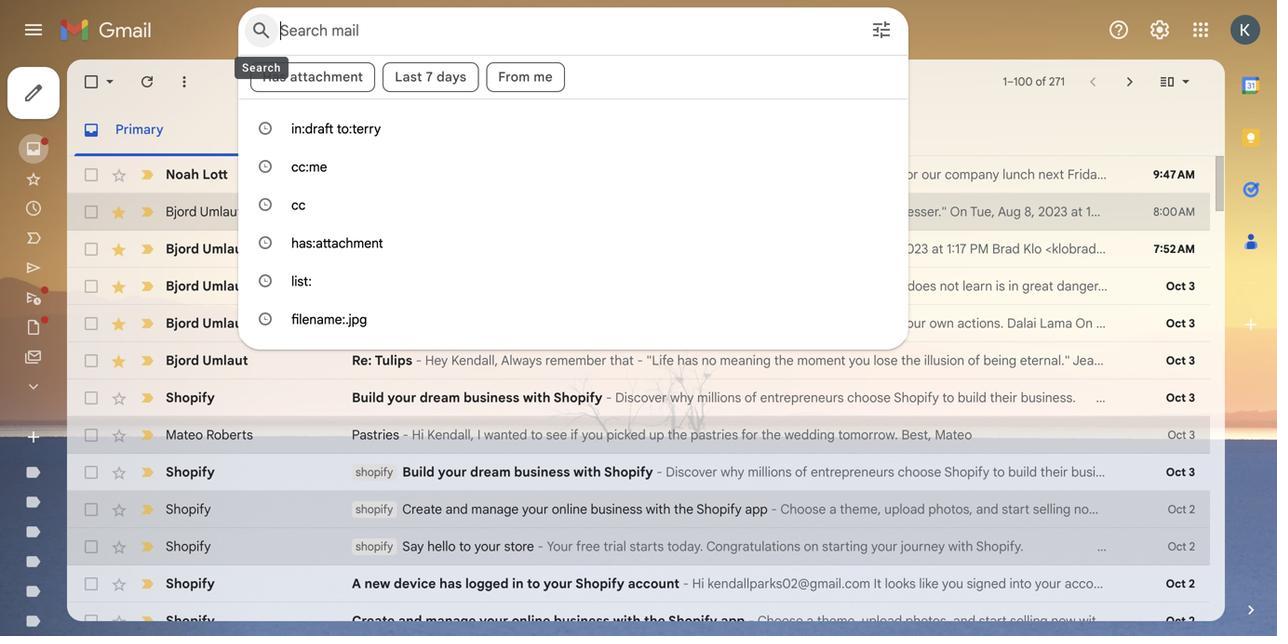 Task type: locate. For each thing, give the bounding box(es) containing it.
ben,
[[526, 278, 552, 295]]

2023 right '9,'
[[899, 241, 929, 257]]

1 horizontal spatial choose
[[898, 465, 942, 481]]

phoenix.
[[681, 241, 731, 257]]

at left 10:00
[[1071, 204, 1083, 220]]

1 vertical spatial you
[[582, 427, 603, 444]]

not left think,
[[698, 278, 718, 295]]

1 horizontal spatial build
[[403, 465, 435, 481]]

0 vertical spatial build
[[958, 390, 987, 406]]

millions up pastries
[[697, 390, 741, 406]]

noah
[[166, 167, 199, 183]]

1 shopify from the top
[[356, 466, 393, 480]]

re: left aunt on the left top of page
[[352, 241, 372, 257]]

a down on
[[807, 614, 814, 630]]

bjord
[[166, 204, 197, 220], [166, 241, 199, 257], [166, 278, 199, 295], [166, 316, 199, 332], [166, 353, 199, 369], [1225, 353, 1256, 369]]

of down the wedding at the bottom
[[795, 465, 808, 481]]

but right thinks
[[884, 278, 904, 295]]

2 vertical spatial aug
[[1215, 278, 1238, 295]]

2 does from the left
[[908, 278, 937, 295]]

tab list right cheers,
[[1225, 60, 1278, 570]]

2 for create and manage your online business with the shopify app
[[1190, 503, 1196, 517]]

11 row from the top
[[67, 566, 1211, 603]]

1 vertical spatial online
[[512, 614, 551, 630]]

2 row from the top
[[67, 231, 1234, 268]]

1 horizontal spatial who
[[818, 278, 842, 295]]

promotions tab
[[303, 104, 537, 156]]

a
[[862, 204, 869, 220], [830, 502, 837, 518], [807, 614, 814, 630]]

shopify inside shopify build your dream business with shopify - discover why millions of entrepreneurs choose shopify to build their business. ﻿͏ ﻿͏ ﻿͏ ﻿͏ ﻿͏ ﻿͏ ﻿͏ ﻿͏ ﻿͏ ﻿͏ ﻿͏ ﻿͏ ﻿͏ ﻿͏ ﻿͏ ﻿͏ ﻿͏ ﻿͏ ﻿͏ ﻿͏ ﻿͏ ﻿͏ ﻿͏ ﻿͏ ﻿͏ ﻿͏ ﻿͏ ﻿͏ ﻿͏ ﻿͏ ﻿͏ ﻿͏ ﻿͏ ﻿͏ ﻿͏ ﻿͏ ﻿͏ ﻿͏ ﻿͏ ﻿͏ ﻿͏
[[356, 466, 393, 480]]

aug left '9,'
[[859, 241, 882, 257]]

you left lose
[[849, 353, 871, 369]]

row up that
[[67, 305, 1211, 343]]

0 horizontal spatial why
[[670, 390, 694, 406]]

row
[[67, 194, 1278, 231], [67, 231, 1234, 268], [67, 268, 1278, 305], [67, 305, 1211, 343], [67, 343, 1278, 380], [67, 380, 1213, 417], [67, 417, 1211, 454], [67, 454, 1264, 492], [67, 492, 1278, 529], [67, 529, 1211, 566], [67, 566, 1211, 603], [67, 603, 1278, 637]]

0 horizontal spatial in
[[512, 576, 524, 593]]

hey left ben,
[[500, 278, 522, 295]]

4 bjord umlaut from the top
[[166, 316, 248, 332]]

pastries
[[691, 427, 738, 444]]

0 vertical spatial choose
[[848, 390, 891, 406]]

2 3 from the top
[[1189, 317, 1196, 331]]

from
[[498, 69, 530, 85]]

discover
[[616, 390, 667, 406], [666, 465, 718, 481]]

0 horizontal spatial is
[[757, 278, 766, 295]]

you
[[849, 353, 871, 369], [582, 427, 603, 444]]

8 row from the top
[[67, 454, 1264, 492]]

4 row from the top
[[67, 305, 1211, 343]]

why down for
[[721, 465, 745, 481]]

0 vertical spatial up
[[648, 241, 664, 257]]

online
[[552, 502, 588, 518], [512, 614, 551, 630]]

1 horizontal spatial but
[[884, 278, 904, 295]]

5 3 from the top
[[1190, 429, 1196, 443]]

picked
[[607, 427, 646, 444]]

in left phoenix.
[[667, 241, 677, 257]]

list box containing in:draft to:terry
[[239, 106, 908, 335]]

list box
[[239, 106, 908, 335]]

eternal."
[[1020, 353, 1070, 369]]

﻿͏
[[1080, 390, 1080, 406], [1083, 390, 1083, 406], [1086, 390, 1086, 406], [1090, 390, 1090, 406], [1093, 390, 1093, 406], [1096, 390, 1096, 406], [1100, 390, 1100, 406], [1103, 390, 1103, 406], [1106, 390, 1106, 406], [1110, 390, 1110, 406], [1113, 390, 1113, 406], [1116, 390, 1116, 406], [1120, 390, 1120, 406], [1123, 390, 1123, 406], [1126, 390, 1126, 406], [1130, 390, 1130, 406], [1133, 390, 1133, 406], [1136, 390, 1136, 406], [1140, 390, 1140, 406], [1143, 390, 1143, 406], [1146, 390, 1146, 406], [1150, 390, 1150, 406], [1153, 390, 1153, 406], [1156, 390, 1156, 406], [1160, 390, 1160, 406], [1163, 390, 1163, 406], [1166, 390, 1166, 406], [1170, 390, 1170, 406], [1173, 390, 1173, 406], [1176, 390, 1176, 406], [1180, 390, 1180, 406], [1183, 390, 1183, 406], [1186, 390, 1186, 406], [1190, 390, 1190, 406], [1193, 390, 1193, 406], [1196, 390, 1196, 406], [1200, 390, 1200, 406], [1203, 390, 1203, 406], [1206, 390, 1206, 406], [1210, 390, 1210, 406], [1213, 390, 1213, 406], [1130, 465, 1130, 481], [1134, 465, 1134, 481], [1137, 465, 1137, 481], [1140, 465, 1140, 481], [1144, 465, 1144, 481], [1147, 465, 1147, 481], [1150, 465, 1150, 481], [1154, 465, 1154, 481], [1157, 465, 1157, 481], [1160, 465, 1160, 481], [1164, 465, 1164, 481], [1167, 465, 1167, 481], [1170, 465, 1170, 481], [1174, 465, 1174, 481], [1177, 465, 1177, 481], [1180, 465, 1180, 481], [1184, 465, 1184, 481], [1187, 465, 1187, 481], [1190, 465, 1190, 481], [1194, 465, 1194, 481], [1197, 465, 1197, 481], [1200, 465, 1200, 481], [1204, 465, 1204, 481], [1207, 465, 1207, 481], [1210, 465, 1210, 481], [1214, 465, 1214, 481], [1217, 465, 1217, 481], [1220, 465, 1220, 481], [1224, 465, 1224, 481], [1227, 465, 1227, 481], [1230, 465, 1230, 481], [1234, 465, 1234, 481], [1237, 465, 1237, 481], [1240, 465, 1240, 481], [1244, 465, 1244, 481], [1247, 465, 1247, 481], [1250, 465, 1250, 481], [1254, 465, 1254, 481], [1257, 465, 1257, 481], [1260, 465, 1260, 481], [1264, 465, 1264, 481], [1027, 539, 1027, 555], [1031, 539, 1031, 555], [1034, 539, 1034, 555], [1037, 539, 1037, 555], [1041, 539, 1041, 555], [1044, 539, 1044, 555], [1047, 539, 1047, 555], [1051, 539, 1051, 555], [1054, 539, 1054, 555], [1057, 539, 1057, 555], [1061, 539, 1061, 555], [1064, 539, 1064, 555], [1067, 539, 1067, 555], [1071, 539, 1071, 555], [1074, 539, 1074, 555], [1077, 539, 1077, 555], [1081, 539, 1081, 555], [1084, 539, 1084, 555], [1087, 539, 1087, 555], [1091, 539, 1091, 555], [1094, 539, 1094, 555], [1097, 539, 1097, 555], [1101, 539, 1101, 555], [1104, 539, 1104, 555], [1107, 539, 1108, 555], [1111, 539, 1111, 555], [1114, 539, 1114, 555], [1118, 539, 1118, 555], [1121, 539, 1121, 555], [1124, 539, 1124, 555]]

umlaut
[[200, 204, 242, 220], [202, 241, 248, 257], [202, 278, 248, 295], [202, 316, 248, 332], [202, 353, 248, 369]]

tomorrow.
[[839, 427, 898, 444]]

3 bjord umlaut from the top
[[166, 278, 248, 295]]

1 horizontal spatial dream
[[470, 465, 511, 481]]

photos,
[[929, 502, 973, 518], [906, 614, 950, 630]]

1 vertical spatial their
[[1041, 465, 1068, 481]]

1 vertical spatial has
[[440, 576, 462, 593]]

None search field
[[238, 7, 909, 350]]

upload up journey at the bottom right
[[885, 502, 925, 518]]

photos, down journey at the bottom right
[[906, 614, 950, 630]]

0 vertical spatial selling
[[1033, 502, 1071, 518]]

12 row from the top
[[67, 603, 1278, 637]]

great
[[1022, 278, 1054, 295]]

row up phoenix.
[[67, 194, 1278, 231]]

1 vertical spatial create
[[352, 614, 395, 630]]

3 2 from the top
[[1189, 578, 1196, 592]]

3 for 5th 'row' from the bottom
[[1189, 466, 1196, 480]]

i left wanted
[[478, 427, 481, 444]]

None checkbox
[[82, 73, 101, 91], [82, 166, 101, 184], [82, 203, 101, 222], [82, 240, 101, 259], [82, 315, 101, 333], [82, 352, 101, 371], [82, 389, 101, 408], [82, 426, 101, 445], [82, 73, 101, 91], [82, 166, 101, 184], [82, 203, 101, 222], [82, 240, 101, 259], [82, 315, 101, 333], [82, 352, 101, 371], [82, 389, 101, 408], [82, 426, 101, 445]]

2 for say hello to your store
[[1190, 541, 1196, 555]]

0 vertical spatial shopify
[[356, 466, 393, 480]]

learn
[[963, 278, 993, 295]]

row down pastries - hi kendall, i wanted to see if you picked up the pastries for the wedding tomorrow. best, mateo
[[67, 454, 1264, 492]]

4 2 from the top
[[1189, 615, 1196, 629]]

but right learns
[[643, 278, 663, 295]]

not right the "do
[[526, 204, 546, 220]]

manage down device
[[426, 614, 476, 630]]

1 vertical spatial shopify
[[356, 503, 393, 517]]

1 vertical spatial discover
[[666, 465, 718, 481]]

29,
[[1242, 278, 1259, 295]]

1 vertical spatial build
[[403, 465, 435, 481]]

1 horizontal spatial why
[[721, 465, 745, 481]]

1 is from the left
[[757, 278, 766, 295]]

re: left reminder:
[[352, 316, 372, 332]]

upload down starting
[[862, 614, 903, 630]]

settings image
[[1149, 19, 1171, 41]]

1 vertical spatial now
[[1052, 614, 1076, 630]]

tab list
[[1225, 60, 1278, 570], [67, 104, 1225, 156]]

cheers,
[[1176, 353, 1221, 369]]

re: left 'tulips'
[[352, 353, 372, 369]]

dream up hi
[[420, 390, 460, 406]]

in
[[667, 241, 677, 257], [1009, 278, 1019, 295], [512, 576, 524, 593]]

has:attachment
[[291, 236, 383, 252]]

3 for fourth 'row' from the top of the main content containing primary
[[1189, 317, 1196, 331]]

of right life
[[846, 204, 859, 220]]

main menu image
[[22, 19, 45, 41]]

leads
[[752, 204, 784, 220]]

2023
[[1039, 204, 1068, 220], [899, 241, 929, 257]]

0 horizontal spatial mateo
[[166, 427, 203, 444]]

2 bjord umlaut from the top
[[166, 241, 248, 257]]

bjord for 3rd 'row'
[[166, 278, 199, 295]]

theme,
[[840, 502, 881, 518], [817, 614, 859, 630]]

oct for 5th 'row' from the bottom
[[1166, 466, 1186, 480]]

re: for re: reminder: fun hat gathering
[[352, 316, 372, 332]]

6 3 from the top
[[1189, 466, 1196, 480]]

new
[[364, 576, 391, 593]]

bjord for fourth 'row' from the top of the main content containing primary
[[166, 316, 199, 332]]

build down hi
[[403, 465, 435, 481]]

shopify
[[166, 390, 215, 406], [554, 390, 603, 406], [894, 390, 939, 406], [166, 465, 215, 481], [604, 465, 653, 481], [945, 465, 990, 481], [166, 502, 211, 518], [697, 502, 742, 518], [1153, 502, 1198, 518], [166, 539, 211, 555], [166, 576, 215, 593], [576, 576, 625, 593], [166, 614, 215, 630], [668, 614, 718, 630], [1130, 614, 1175, 630]]

photos, up journey at the bottom right
[[929, 502, 973, 518]]

on
[[804, 539, 819, 555]]

1 vertical spatial millions
[[748, 465, 792, 481]]

support image
[[1108, 19, 1130, 41]]

to
[[787, 204, 799, 220], [943, 390, 955, 406], [531, 427, 543, 444], [993, 465, 1005, 481], [459, 539, 471, 555], [527, 576, 540, 593]]

shopify for say hello to your store
[[356, 541, 393, 555]]

navigation
[[0, 60, 223, 637]]

tue, down wrote:
[[1187, 278, 1212, 295]]

0 horizontal spatial tue,
[[971, 204, 995, 220]]

0 vertical spatial manage
[[471, 502, 519, 518]]

roberts
[[206, 427, 253, 444]]

has right device
[[440, 576, 462, 593]]

oct for 'row' containing mateo roberts
[[1168, 429, 1187, 443]]

0 horizontal spatial who
[[575, 278, 600, 295]]

1 horizontal spatial tue,
[[1187, 278, 1212, 295]]

2 re: from the top
[[352, 316, 372, 332]]

0 vertical spatial re:
[[352, 241, 372, 257]]

build up pastries
[[352, 390, 384, 406]]

1 2 from the top
[[1190, 503, 1196, 517]]

0 horizontal spatial millions
[[697, 390, 741, 406]]

entrepreneurs
[[760, 390, 844, 406], [811, 465, 895, 481]]

row up account
[[67, 529, 1211, 566]]

7:52 am
[[1154, 243, 1196, 257]]

tab list containing primary
[[67, 104, 1225, 156]]

0 horizontal spatial a
[[807, 614, 814, 630]]

why
[[670, 390, 694, 406], [721, 465, 745, 481]]

create up say
[[403, 502, 442, 518]]

"do not burn the candle at both ends as it leads to the life of a hairdresser." on tue, aug 8, 2023 at 10:00 am kendall parks <kendall
[[501, 204, 1278, 220]]

choose
[[848, 390, 891, 406], [898, 465, 942, 481]]

bjord for fifth 'row' from the top
[[166, 353, 199, 369]]

1 horizontal spatial mateo
[[935, 427, 973, 444]]

0 horizontal spatial build
[[352, 390, 384, 406]]

does down phoenix.
[[666, 278, 695, 295]]

2 vertical spatial re:
[[352, 353, 372, 369]]

kendall,
[[451, 353, 498, 369], [427, 427, 474, 444]]

2 mateo from the left
[[935, 427, 973, 444]]

manage up store
[[471, 502, 519, 518]]

bjord umlaut for re: aunt tina
[[166, 241, 248, 257]]

bjord for 11th 'row' from the bottom of the main content containing primary
[[166, 241, 199, 257]]

2 but from the left
[[884, 278, 904, 295]]

create down new
[[352, 614, 395, 630]]

who left thinks
[[818, 278, 842, 295]]

tulips
[[375, 353, 413, 369]]

both
[[661, 204, 689, 220]]

social tab
[[553, 121, 572, 140]]

theme, up starting
[[840, 502, 881, 518]]

1 horizontal spatial he
[[798, 278, 814, 295]]

hey down the fun
[[425, 353, 448, 369]]

does
[[666, 278, 695, 295], [908, 278, 937, 295]]

online up your
[[552, 502, 588, 518]]

main content
[[67, 60, 1278, 637]]

choose down best,
[[898, 465, 942, 481]]

tab list up candle
[[67, 104, 1225, 156]]

gmail image
[[60, 11, 161, 48]]

1 vertical spatial re:
[[352, 316, 372, 332]]

kendall, right hi
[[427, 427, 474, 444]]

- down congratulations at the right bottom
[[749, 614, 755, 630]]

dream down wanted
[[470, 465, 511, 481]]

0 vertical spatial in
[[667, 241, 677, 257]]

is
[[757, 278, 766, 295], [996, 278, 1005, 295]]

1 vertical spatial in
[[1009, 278, 1019, 295]]

to left see at left
[[531, 427, 543, 444]]

shopify build your dream business with shopify - discover why millions of entrepreneurs choose shopify to build their business. ﻿͏ ﻿͏ ﻿͏ ﻿͏ ﻿͏ ﻿͏ ﻿͏ ﻿͏ ﻿͏ ﻿͏ ﻿͏ ﻿͏ ﻿͏ ﻿͏ ﻿͏ ﻿͏ ﻿͏ ﻿͏ ﻿͏ ﻿͏ ﻿͏ ﻿͏ ﻿͏ ﻿͏ ﻿͏ ﻿͏ ﻿͏ ﻿͏ ﻿͏ ﻿͏ ﻿͏ ﻿͏ ﻿͏ ﻿͏ ﻿͏ ﻿͏ ﻿͏ ﻿͏ ﻿͏ ﻿͏ ﻿͏
[[356, 465, 1264, 481]]

always
[[501, 353, 542, 369]]

shopify inside shopify create and manage your online business with the shopify app - choose a theme, upload photos, and start selling now with the shopify app ͏‌ ͏‌ ͏‌ ͏‌ ͏‌ ͏‌ ͏‌ ͏‌ ͏‌ ͏‌ ͏‌ ͏‌ ͏‌ ͏‌ ͏‌ ͏
[[356, 503, 393, 517]]

hey
[[500, 278, 522, 295], [425, 353, 448, 369]]

- left hi
[[403, 427, 409, 444]]

up
[[648, 241, 664, 257], [649, 427, 665, 444]]

2 horizontal spatial not
[[940, 278, 960, 295]]

reminder:
[[375, 316, 440, 332]]

0 vertical spatial you
[[849, 353, 871, 369]]

build
[[958, 390, 987, 406], [1009, 465, 1037, 481]]

͏‌
[[1224, 502, 1228, 518], [1228, 502, 1231, 518], [1231, 502, 1234, 518], [1234, 502, 1238, 518], [1238, 502, 1241, 518], [1241, 502, 1244, 518], [1244, 502, 1248, 518], [1248, 502, 1251, 518], [1251, 502, 1254, 518], [1254, 502, 1258, 518], [1258, 502, 1261, 518], [1261, 502, 1264, 518], [1264, 502, 1268, 518], [1268, 502, 1271, 518], [1271, 502, 1274, 518], [1124, 539, 1128, 555], [1128, 539, 1131, 555], [1131, 539, 1134, 555], [1134, 539, 1138, 555], [1138, 539, 1141, 555], [1141, 539, 1144, 555], [1144, 539, 1148, 555], [1148, 539, 1151, 555], [1151, 539, 1154, 555], [1201, 614, 1205, 630], [1205, 614, 1208, 630], [1208, 614, 1211, 630], [1211, 614, 1215, 630], [1215, 614, 1218, 630], [1218, 614, 1221, 630], [1221, 614, 1225, 630], [1225, 614, 1228, 630], [1228, 614, 1231, 630], [1231, 614, 1235, 630], [1235, 614, 1238, 630], [1238, 614, 1242, 630], [1242, 614, 1245, 630], [1245, 614, 1248, 630], [1248, 614, 1252, 630], [1252, 614, 1255, 630], [1255, 614, 1258, 630], [1258, 614, 1262, 630], [1262, 614, 1265, 630], [1265, 614, 1268, 630], [1268, 614, 1272, 630], [1272, 614, 1275, 630]]

0 horizontal spatial hey
[[425, 353, 448, 369]]

a up starting
[[830, 502, 837, 518]]

0 vertical spatial hey
[[500, 278, 522, 295]]

1 vertical spatial business.
[[1072, 465, 1127, 481]]

row down account
[[67, 603, 1278, 637]]

toggle split pane mode image
[[1158, 73, 1177, 91]]

re: for re: aunt tina
[[352, 241, 372, 257]]

2 horizontal spatial aug
[[1215, 278, 1238, 295]]

3 shopify from the top
[[356, 541, 393, 555]]

1 vertical spatial 2023
[[899, 241, 929, 257]]

4 3 from the top
[[1189, 392, 1196, 406]]

starting
[[822, 539, 868, 555]]

build up shopify.
[[1009, 465, 1037, 481]]

of
[[846, 204, 859, 220], [968, 353, 980, 369], [745, 390, 757, 406], [795, 465, 808, 481]]

mateo roberts
[[166, 427, 253, 444]]

0 vertical spatial photos,
[[929, 502, 973, 518]]

2 shopify from the top
[[356, 503, 393, 517]]

5 bjord umlaut from the top
[[166, 353, 248, 369]]

build down illusion
[[958, 390, 987, 406]]

more image
[[175, 73, 194, 91]]

you right the if
[[582, 427, 603, 444]]

journey
[[901, 539, 945, 555]]

mateo right best,
[[935, 427, 973, 444]]

1 horizontal spatial aug
[[998, 204, 1021, 220]]

1 horizontal spatial millions
[[748, 465, 792, 481]]

None checkbox
[[82, 277, 101, 296], [82, 464, 101, 482], [82, 501, 101, 520], [82, 538, 101, 557], [82, 575, 101, 594], [82, 613, 101, 631], [82, 277, 101, 296], [82, 464, 101, 482], [82, 501, 101, 520], [82, 538, 101, 557], [82, 575, 101, 594], [82, 613, 101, 631]]

- up shopify say hello to your store - your free trial starts today. congratulations on starting your journey with shopify. ﻿͏ ﻿͏ ﻿͏ ﻿͏ ﻿͏ ﻿͏ ﻿͏ ﻿͏ ﻿͏ ﻿͏ ﻿͏ ﻿͏ ﻿͏ ﻿͏ ﻿͏ ﻿͏ ﻿͏ ﻿͏ ﻿͏ ﻿͏ ﻿͏ ﻿͏ ﻿͏ ﻿͏ ﻿͏ ﻿͏ ﻿͏ ﻿͏ ﻿͏ ﻿͏ ͏‌ ͏‌ ͏‌ ͏‌ ͏‌ ͏‌ ͏‌ ͏‌ ͏‌
[[771, 502, 777, 518]]

does left learn
[[908, 278, 937, 295]]

1 vertical spatial entrepreneurs
[[811, 465, 895, 481]]

in right logged
[[512, 576, 524, 593]]

0 vertical spatial has
[[678, 353, 699, 369]]

of up for
[[745, 390, 757, 406]]

1 3 from the top
[[1189, 280, 1196, 294]]

oct 2
[[1168, 503, 1196, 517], [1168, 541, 1196, 555], [1166, 578, 1196, 592], [1166, 615, 1196, 629]]

0 horizontal spatial but
[[643, 278, 663, 295]]

who left learns
[[575, 278, 600, 295]]

candle
[[603, 204, 643, 220]]

primary tab
[[67, 104, 301, 156]]

shopify inside shopify say hello to your store - your free trial starts today. congratulations on starting your journey with shopify. ﻿͏ ﻿͏ ﻿͏ ﻿͏ ﻿͏ ﻿͏ ﻿͏ ﻿͏ ﻿͏ ﻿͏ ﻿͏ ﻿͏ ﻿͏ ﻿͏ ﻿͏ ﻿͏ ﻿͏ ﻿͏ ﻿͏ ﻿͏ ﻿͏ ﻿͏ ﻿͏ ﻿͏ ﻿͏ ﻿͏ ﻿͏ ﻿͏ ﻿͏ ﻿͏ ͏‌ ͏‌ ͏‌ ͏‌ ͏‌ ͏‌ ͏‌ ͏‌ ͏‌
[[356, 541, 393, 555]]

oct for 6th 'row' from the top of the main content containing primary
[[1166, 392, 1186, 406]]

i left love
[[448, 241, 451, 257]]

Search mail text field
[[280, 21, 818, 40]]

umlaut for re: tulips
[[202, 353, 248, 369]]

1 vertical spatial selling
[[1010, 614, 1048, 630]]

2 2 from the top
[[1190, 541, 1196, 555]]

dream
[[420, 390, 460, 406], [470, 465, 511, 481]]

0 horizontal spatial aug
[[859, 241, 882, 257]]

your down logged
[[479, 614, 508, 630]]

but
[[643, 278, 663, 295], [884, 278, 904, 295]]

1 vertical spatial why
[[721, 465, 745, 481]]

as
[[724, 204, 738, 220]]

am
[[1124, 204, 1143, 220]]

on up 1:17
[[950, 204, 968, 220]]

noah lott row
[[67, 156, 1211, 194]]

0 vertical spatial dream
[[420, 390, 460, 406]]

row down re: reminder: fun hat gathering link
[[67, 343, 1278, 380]]

1 horizontal spatial does
[[908, 278, 937, 295]]

heading
[[553, 121, 572, 140]]

1 vertical spatial theme,
[[817, 614, 859, 630]]

1 re: from the top
[[352, 241, 372, 257]]

mateo
[[166, 427, 203, 444], [935, 427, 973, 444]]

life
[[825, 204, 843, 220]]

- left your
[[538, 539, 544, 555]]

3 3 from the top
[[1189, 354, 1196, 368]]

aug left 29, at the top of the page
[[1215, 278, 1238, 295]]

best,
[[902, 427, 932, 444]]

2 he from the left
[[798, 278, 814, 295]]

choose up tomorrow.
[[848, 390, 891, 406]]

at
[[646, 204, 658, 220], [1071, 204, 1083, 220], [932, 241, 944, 257]]

selling
[[1033, 502, 1071, 518], [1010, 614, 1048, 630]]

1 vertical spatial a
[[830, 502, 837, 518]]

choose down shopify say hello to your store - your free trial starts today. congratulations on starting your journey with shopify. ﻿͏ ﻿͏ ﻿͏ ﻿͏ ﻿͏ ﻿͏ ﻿͏ ﻿͏ ﻿͏ ﻿͏ ﻿͏ ﻿͏ ﻿͏ ﻿͏ ﻿͏ ﻿͏ ﻿͏ ﻿͏ ﻿͏ ﻿͏ ﻿͏ ﻿͏ ﻿͏ ﻿͏ ﻿͏ ﻿͏ ﻿͏ ﻿͏ ﻿͏ ﻿͏ ͏‌ ͏‌ ͏‌ ͏‌ ͏‌ ͏‌ ͏‌ ͏‌ ͏‌
[[758, 614, 803, 630]]

2 vertical spatial shopify
[[356, 541, 393, 555]]

fun
[[443, 316, 467, 332]]

now
[[1074, 502, 1099, 518], [1052, 614, 1076, 630]]

aug left 8,
[[998, 204, 1021, 220]]

on down 7:52 am
[[1167, 278, 1185, 295]]

row up the today.
[[67, 492, 1278, 529]]

discover up picked
[[616, 390, 667, 406]]

1 who from the left
[[575, 278, 600, 295]]

tue, up "pm"
[[971, 204, 995, 220]]

aunt
[[375, 241, 405, 257]]

0 horizontal spatial their
[[990, 390, 1018, 406]]

not
[[526, 204, 546, 220], [698, 278, 718, 295], [940, 278, 960, 295]]

start down shopify.
[[979, 614, 1007, 630]]

is left lost!
[[757, 278, 766, 295]]

1 horizontal spatial you
[[849, 353, 871, 369]]

i right california,
[[545, 241, 548, 257]]

row down both
[[67, 231, 1234, 268]]

1 but from the left
[[643, 278, 663, 295]]

7 row from the top
[[67, 417, 1211, 454]]

9 row from the top
[[67, 492, 1278, 529]]

a new device has logged in to your shopify account -
[[352, 576, 692, 593]]

entrepreneurs down tomorrow.
[[811, 465, 895, 481]]

entrepreneurs up the wedding at the bottom
[[760, 390, 844, 406]]

is right learn
[[996, 278, 1005, 295]]

has left no
[[678, 353, 699, 369]]

congratulations
[[707, 539, 801, 555]]

1 he from the left
[[555, 278, 572, 295]]

on right cheers,
[[1259, 353, 1276, 369]]

older image
[[1121, 73, 1140, 91]]

shopify
[[356, 466, 393, 480], [356, 503, 393, 517], [356, 541, 393, 555]]

tab list inside main content
[[67, 104, 1225, 156]]

1 horizontal spatial in
[[667, 241, 677, 257]]

0 horizontal spatial he
[[555, 278, 572, 295]]

none search field containing has attachment
[[238, 7, 909, 350]]

2023 right 8,
[[1039, 204, 1068, 220]]

re:
[[352, 241, 372, 257], [352, 316, 372, 332], [352, 353, 372, 369]]



Task type: vqa. For each thing, say whether or not it's contained in the screenshot.


Task type: describe. For each thing, give the bounding box(es) containing it.
for
[[742, 427, 758, 444]]

gathering
[[496, 316, 559, 332]]

3 for 'row' containing mateo roberts
[[1190, 429, 1196, 443]]

0 vertical spatial theme,
[[840, 502, 881, 518]]

your left journey at the bottom right
[[872, 539, 898, 555]]

0 horizontal spatial not
[[526, 204, 546, 220]]

klo
[[1024, 241, 1042, 257]]

tina
[[408, 241, 435, 257]]

"do
[[501, 204, 523, 220]]

oct for first 'row' from the bottom of the main content containing primary
[[1166, 615, 1186, 629]]

shopify.
[[976, 539, 1024, 555]]

search refinement toolbar list box
[[239, 55, 908, 99]]

0 vertical spatial discover
[[616, 390, 667, 406]]

has
[[263, 69, 286, 85]]

pastries - hi kendall, i wanted to see if you picked up the pastries for the wedding tomorrow. best, mateo
[[352, 427, 973, 444]]

1 does from the left
[[666, 278, 695, 295]]

social image
[[553, 121, 572, 140]]

on left wed,
[[806, 241, 823, 257]]

1 vertical spatial kendall,
[[427, 427, 474, 444]]

1 vertical spatial ͏
[[1275, 614, 1278, 630]]

re: reminder: fun hat gathering link
[[352, 315, 1108, 333]]

0 horizontal spatial online
[[512, 614, 551, 630]]

0 vertical spatial online
[[552, 502, 588, 518]]

refresh image
[[138, 73, 156, 91]]

1 vertical spatial upload
[[862, 614, 903, 630]]

5 row from the top
[[67, 343, 1278, 380]]

"life
[[647, 353, 674, 369]]

oct for 3rd 'row'
[[1166, 280, 1186, 294]]

0 vertical spatial ͏
[[1274, 502, 1278, 518]]

shopify for create and manage your online business with the shopify app
[[356, 503, 393, 517]]

hello
[[427, 539, 456, 555]]

list:
[[291, 274, 312, 290]]

umlaut for re: aunt tina
[[202, 241, 248, 257]]

re: tulips - hey kendall, always remember that - "life has no meaning the moment you lose the illusion of being eternal." jean-paul sartre cheers, bjord on 
[[352, 353, 1278, 369]]

wrote:
[[1194, 241, 1231, 257]]

a
[[352, 576, 361, 593]]

oct 3 for 'row' containing mateo roberts
[[1168, 429, 1196, 443]]

that
[[610, 353, 634, 369]]

0 vertical spatial upload
[[885, 502, 925, 518]]

0 horizontal spatial create
[[352, 614, 395, 630]]

10 row from the top
[[67, 529, 1211, 566]]

lott
[[203, 167, 228, 183]]

0 vertical spatial a
[[862, 204, 869, 220]]

2 horizontal spatial i
[[545, 241, 548, 257]]

your down 'tulips'
[[388, 390, 417, 406]]

to down store
[[527, 576, 540, 593]]

1 vertical spatial hey
[[425, 353, 448, 369]]

learns
[[603, 278, 639, 295]]

<klobrad84@gmail.com>
[[1046, 241, 1191, 257]]

business up trial
[[591, 502, 643, 518]]

shopify say hello to your store - your free trial starts today. congratulations on starting your journey with shopify. ﻿͏ ﻿͏ ﻿͏ ﻿͏ ﻿͏ ﻿͏ ﻿͏ ﻿͏ ﻿͏ ﻿͏ ﻿͏ ﻿͏ ﻿͏ ﻿͏ ﻿͏ ﻿͏ ﻿͏ ﻿͏ ﻿͏ ﻿͏ ﻿͏ ﻿͏ ﻿͏ ﻿͏ ﻿͏ ﻿͏ ﻿͏ ﻿͏ ﻿͏ ﻿͏ ͏‌ ͏‌ ͏‌ ͏‌ ͏‌ ͏‌ ͏‌ ͏‌ ͏‌
[[356, 539, 1154, 555]]

business down a new device has logged in to your shopify account -
[[554, 614, 610, 630]]

0 vertical spatial tue,
[[971, 204, 995, 220]]

1 horizontal spatial hey
[[500, 278, 522, 295]]

0 vertical spatial choose
[[781, 502, 826, 518]]

primary
[[115, 122, 164, 138]]

hat
[[470, 316, 492, 332]]

1 horizontal spatial i
[[478, 427, 481, 444]]

store
[[504, 539, 534, 555]]

moment
[[797, 353, 846, 369]]

meaning
[[720, 353, 771, 369]]

main content containing primary
[[67, 60, 1278, 637]]

thinks
[[846, 278, 881, 295]]

paul
[[1108, 353, 1133, 369]]

3 for 3rd 'row'
[[1189, 280, 1196, 294]]

3 row from the top
[[67, 268, 1278, 305]]

umlaut for re: reminder: fun hat gathering
[[202, 316, 248, 332]]

to down illusion
[[943, 390, 955, 406]]

your down your
[[544, 576, 573, 593]]

8,
[[1025, 204, 1035, 220]]

0 horizontal spatial you
[[582, 427, 603, 444]]

3 re: from the top
[[352, 353, 372, 369]]

0 horizontal spatial at
[[646, 204, 658, 220]]

- right account
[[683, 576, 689, 593]]

0 horizontal spatial i
[[448, 241, 451, 257]]

dan
[[735, 241, 758, 257]]

- right 'tulips'
[[416, 353, 422, 369]]

oct 3 for 6th 'row' from the top of the main content containing primary
[[1166, 392, 1196, 406]]

oct 3 for 3rd 'row'
[[1166, 280, 1196, 294]]

bjord umlaut for re: reminder: fun hat gathering
[[166, 316, 248, 332]]

last
[[395, 69, 422, 85]]

being
[[984, 353, 1017, 369]]

in inside hey ben, he who learns but does not think, is lost! he who thinks but does not learn is in great danger. confucius on tue, aug 29, 20 link
[[1009, 278, 1019, 295]]

think,
[[721, 278, 754, 295]]

create and manage your online business with the shopify app - choose a theme, upload photos, and start selling now with the shopify app ͏‌ ͏‌ ͏‌ ͏‌ ͏‌ ͏‌ ͏‌ ͏‌ ͏‌ ͏‌ ͏‌ ͏‌ ͏‌ ͏‌ ͏‌ ͏‌ ͏‌ ͏‌ ͏‌ ͏‌ ͏‌ ͏‌ ͏
[[352, 614, 1278, 630]]

0 vertical spatial now
[[1074, 502, 1099, 518]]

hey ben, he who learns but does not think, is lost! he who thinks but does not learn is in great danger. confucius on tue, aug 29, 20 link
[[352, 277, 1278, 296]]

your left store
[[475, 539, 501, 555]]

shopify for build your dream business with shopify
[[356, 466, 393, 480]]

0 vertical spatial create
[[403, 502, 442, 518]]

oct for tenth 'row'
[[1168, 541, 1187, 555]]

1 horizontal spatial a
[[830, 502, 837, 518]]

2 who from the left
[[818, 278, 842, 295]]

1 vertical spatial dream
[[470, 465, 511, 481]]

3 for 6th 'row' from the top of the main content containing primary
[[1189, 392, 1196, 406]]

last 7 days
[[395, 69, 467, 85]]

attachment
[[290, 69, 363, 85]]

from me
[[498, 69, 553, 85]]

2 vertical spatial in
[[512, 576, 524, 593]]

starts
[[630, 539, 664, 555]]

6 row from the top
[[67, 380, 1213, 417]]

0 vertical spatial start
[[1002, 502, 1030, 518]]

of inside "do not burn the candle at both ends as it leads to the life of a hairdresser." on tue, aug 8, 2023 at 10:00 am kendall parks <kendall link
[[846, 204, 859, 220]]

to up shopify.
[[993, 465, 1005, 481]]

wed,
[[826, 241, 856, 257]]

oct 2 for say hello to your store
[[1168, 541, 1196, 555]]

burn
[[549, 204, 577, 220]]

me
[[534, 69, 553, 85]]

business up wanted
[[464, 390, 520, 406]]

confucius
[[1105, 278, 1164, 295]]

lose
[[874, 353, 898, 369]]

shopify create and manage your online business with the shopify app - choose a theme, upload photos, and start selling now with the shopify app ͏‌ ͏‌ ͏‌ ͏‌ ͏‌ ͏‌ ͏‌ ͏‌ ͏‌ ͏‌ ͏‌ ͏‌ ͏‌ ͏‌ ͏‌ ͏
[[356, 502, 1278, 518]]

20
[[1263, 278, 1278, 295]]

to:terry
[[337, 121, 381, 137]]

1 horizontal spatial not
[[698, 278, 718, 295]]

ends
[[692, 204, 721, 220]]

noah lott
[[166, 167, 228, 183]]

8:00 am
[[1154, 205, 1196, 219]]

0 horizontal spatial dream
[[420, 390, 460, 406]]

1 vertical spatial choose
[[758, 614, 803, 630]]

jean-
[[1073, 353, 1108, 369]]

row containing mateo roberts
[[67, 417, 1211, 454]]

advanced search options image
[[863, 11, 900, 48]]

oct 2 for create and manage your online business with the shopify app
[[1168, 503, 1196, 517]]

wedding
[[785, 427, 835, 444]]

1 row from the top
[[67, 194, 1278, 231]]

1 vertical spatial up
[[649, 427, 665, 444]]

oct for fourth 'row' from the top of the main content containing primary
[[1166, 317, 1186, 331]]

your up store
[[522, 502, 549, 518]]

2 vertical spatial a
[[807, 614, 814, 630]]

pastries
[[352, 427, 399, 444]]

see
[[546, 427, 567, 444]]

1 bjord umlaut from the top
[[166, 204, 242, 220]]

oct for 11th 'row'
[[1166, 578, 1186, 592]]

1 vertical spatial aug
[[859, 241, 882, 257]]

0 horizontal spatial has
[[440, 576, 462, 593]]

filename:.jpg
[[291, 312, 367, 328]]

2 for -
[[1189, 578, 1196, 592]]

- down that
[[606, 390, 612, 406]]

2 horizontal spatial at
[[1071, 204, 1083, 220]]

if
[[571, 427, 579, 444]]

it
[[741, 204, 749, 220]]

say
[[403, 539, 424, 555]]

1 vertical spatial start
[[979, 614, 1007, 630]]

1 mateo from the left
[[166, 427, 203, 444]]

of left 'being'
[[968, 353, 980, 369]]

lost!
[[770, 278, 795, 295]]

pm
[[970, 241, 989, 257]]

0 vertical spatial their
[[990, 390, 1018, 406]]

0 vertical spatial business.
[[1021, 390, 1076, 406]]

<kendall
[[1229, 204, 1278, 220]]

free
[[576, 539, 600, 555]]

2 is from the left
[[996, 278, 1005, 295]]

oct 2 for -
[[1166, 578, 1196, 592]]

1 vertical spatial tue,
[[1187, 278, 1212, 295]]

oct 3 for fourth 'row' from the top of the main content containing primary
[[1166, 317, 1196, 331]]

kendall
[[1147, 204, 1190, 220]]

1 horizontal spatial at
[[932, 241, 944, 257]]

0 vertical spatial millions
[[697, 390, 741, 406]]

1 horizontal spatial 2023
[[1039, 204, 1068, 220]]

illusion
[[924, 353, 965, 369]]

no
[[702, 353, 717, 369]]

danger.
[[1057, 278, 1102, 295]]

1 vertical spatial build
[[1009, 465, 1037, 481]]

re: reminder: fun hat gathering
[[352, 316, 559, 332]]

7
[[426, 69, 433, 85]]

to right hello
[[459, 539, 471, 555]]

grew
[[616, 241, 645, 257]]

1 vertical spatial manage
[[426, 614, 476, 630]]

your up hello
[[438, 465, 467, 481]]

- right that
[[637, 353, 643, 369]]

i love california, i practically grew up in phoenix. dan quayle on wed, aug 9, 2023 at 1:17 pm brad klo <klobrad84@gmail.com> wrote:
[[448, 241, 1234, 257]]

bjord for 12th 'row' from the bottom
[[166, 204, 197, 220]]

0 vertical spatial entrepreneurs
[[760, 390, 844, 406]]

business down see at left
[[514, 465, 570, 481]]

cc
[[291, 197, 306, 214]]

oct 3 for 5th 'row' from the bottom
[[1166, 466, 1196, 480]]

1 vertical spatial photos,
[[906, 614, 950, 630]]

your
[[547, 539, 573, 555]]

parks
[[1193, 204, 1226, 220]]

0 vertical spatial why
[[670, 390, 694, 406]]

"do not burn the candle at both ends as it leads to the life of a hairdresser." on tue, aug 8, 2023 at 10:00 am kendall parks <kendall link
[[352, 203, 1278, 222]]

re: aunt tina
[[352, 241, 435, 257]]

- down pastries - hi kendall, i wanted to see if you picked up the pastries for the wedding tomorrow. best, mateo
[[657, 465, 663, 481]]

love
[[454, 241, 478, 257]]

1 vertical spatial choose
[[898, 465, 942, 481]]

oct for 4th 'row' from the bottom of the main content containing primary
[[1168, 503, 1187, 517]]

to right leads
[[787, 204, 799, 220]]

0 vertical spatial kendall,
[[451, 353, 498, 369]]

search mail image
[[245, 14, 278, 47]]

trial
[[604, 539, 626, 555]]

account
[[628, 576, 680, 593]]

0 vertical spatial build
[[352, 390, 384, 406]]

california,
[[481, 241, 541, 257]]

1 horizontal spatial their
[[1041, 465, 1068, 481]]

1 horizontal spatial has
[[678, 353, 699, 369]]

bjord umlaut for re: tulips
[[166, 353, 248, 369]]



